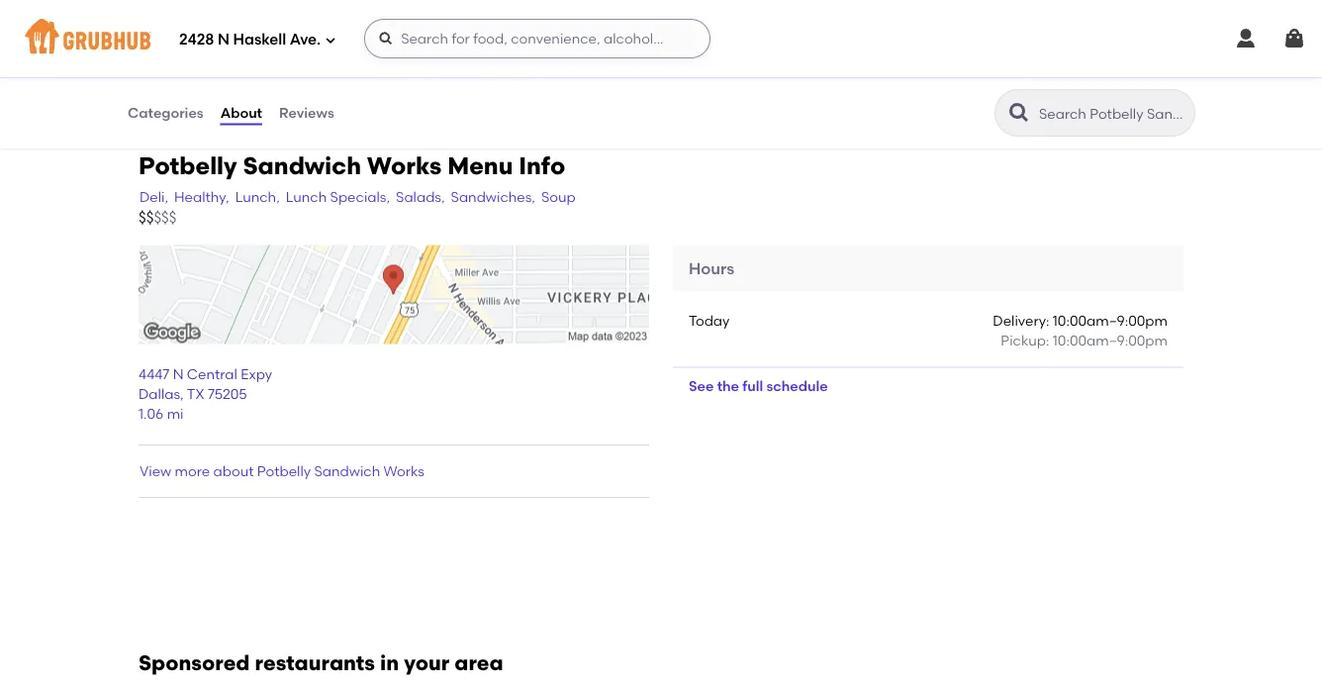 Task type: locate. For each thing, give the bounding box(es) containing it.
main navigation navigation
[[0, 0, 1323, 77]]

potbelly
[[139, 151, 237, 180], [257, 463, 311, 479]]

pickup:
[[1001, 332, 1050, 349]]

n
[[218, 31, 230, 49], [173, 365, 184, 382]]

2 10:00am–9:00pm from the top
[[1053, 332, 1168, 349]]

delivery: 10:00am–9:00pm
[[993, 312, 1168, 329]]

n inside 4447 n central expy dallas , tx 75205 1.06 mi
[[173, 365, 184, 382]]

ave.
[[290, 31, 321, 49]]

1 10:00am–9:00pm from the top
[[1053, 312, 1168, 329]]

potbelly up healthy,
[[139, 151, 237, 180]]

$$$$$
[[139, 209, 177, 227]]

about
[[213, 463, 254, 479]]

1 horizontal spatial potbelly
[[257, 463, 311, 479]]

75205
[[208, 386, 247, 402]]

1 vertical spatial n
[[173, 365, 184, 382]]

your
[[404, 651, 450, 676]]

n inside main navigation navigation
[[218, 31, 230, 49]]

works
[[367, 151, 442, 180], [384, 463, 425, 479]]

0 horizontal spatial potbelly
[[139, 151, 237, 180]]

hours
[[689, 258, 735, 278]]

sandwiches, button
[[450, 185, 537, 207]]

10:00am–9:00pm up "pickup: 10:00am–9:00pm"
[[1053, 312, 1168, 329]]

n up ,
[[173, 365, 184, 382]]

0 vertical spatial 10:00am–9:00pm
[[1053, 312, 1168, 329]]

0 horizontal spatial n
[[173, 365, 184, 382]]

potbelly right about
[[257, 463, 311, 479]]

Search Potbelly Sandwich Works search field
[[1038, 104, 1189, 123]]

deli, button
[[139, 185, 169, 207]]

1 horizontal spatial n
[[218, 31, 230, 49]]

view more about potbelly sandwich works
[[140, 463, 425, 479]]

0 vertical spatial n
[[218, 31, 230, 49]]

the
[[717, 377, 740, 394]]

1 vertical spatial works
[[384, 463, 425, 479]]

2 horizontal spatial svg image
[[1283, 27, 1307, 50]]

,
[[180, 386, 184, 402]]

area
[[455, 651, 504, 676]]

10:00am–9:00pm down delivery: 10:00am–9:00pm
[[1053, 332, 1168, 349]]

tx
[[187, 386, 205, 402]]

pickup: 10:00am–9:00pm
[[1001, 332, 1168, 349]]

1 vertical spatial sandwich
[[314, 463, 380, 479]]

see the full schedule
[[689, 377, 828, 394]]

specials,
[[330, 188, 390, 205]]

n right '2428' on the left
[[218, 31, 230, 49]]

10:00am–9:00pm
[[1053, 312, 1168, 329], [1053, 332, 1168, 349]]

see the full schedule button
[[673, 368, 844, 403]]

healthy, button
[[173, 185, 230, 207]]

info
[[519, 151, 565, 180]]

about
[[220, 104, 262, 121]]

10:00am–9:00pm for delivery: 10:00am–9:00pm
[[1053, 312, 1168, 329]]

deli,
[[140, 188, 168, 205]]

svg image
[[1235, 27, 1258, 50], [1283, 27, 1307, 50], [325, 34, 337, 46]]

1 vertical spatial 10:00am–9:00pm
[[1053, 332, 1168, 349]]

sponsored
[[139, 651, 250, 676]]

view
[[140, 463, 171, 479]]

sandwich
[[243, 151, 361, 180], [314, 463, 380, 479]]

n for 2428
[[218, 31, 230, 49]]



Task type: describe. For each thing, give the bounding box(es) containing it.
haskell
[[233, 31, 286, 49]]

lunch,
[[235, 188, 280, 205]]

sandwiches,
[[451, 188, 536, 205]]

central
[[187, 365, 238, 382]]

lunch, button
[[234, 185, 281, 207]]

lunch
[[286, 188, 327, 205]]

salads, button
[[395, 185, 446, 207]]

1.06
[[139, 406, 164, 422]]

about button
[[219, 77, 263, 149]]

1 vertical spatial potbelly
[[257, 463, 311, 479]]

4447
[[139, 365, 170, 382]]

Search for food, convenience, alcohol... search field
[[364, 19, 711, 58]]

today
[[689, 312, 730, 329]]

categories button
[[127, 77, 205, 149]]

full
[[743, 377, 763, 394]]

0 horizontal spatial svg image
[[325, 34, 337, 46]]

mi
[[167, 406, 184, 422]]

n for 4447
[[173, 365, 184, 382]]

more
[[175, 463, 210, 479]]

0 vertical spatial potbelly
[[139, 151, 237, 180]]

healthy,
[[174, 188, 229, 205]]

delivery:
[[993, 312, 1050, 329]]

10:00am–9:00pm for pickup: 10:00am–9:00pm
[[1053, 332, 1168, 349]]

2428 n haskell ave.
[[179, 31, 321, 49]]

salads,
[[396, 188, 445, 205]]

dallas
[[139, 386, 180, 402]]

4447 n central expy dallas , tx 75205 1.06 mi
[[139, 365, 272, 422]]

0 vertical spatial sandwich
[[243, 151, 361, 180]]

soup button
[[541, 185, 577, 207]]

expy
[[241, 365, 272, 382]]

0 vertical spatial works
[[367, 151, 442, 180]]

see
[[689, 377, 714, 394]]

schedule
[[767, 377, 828, 394]]

soup
[[542, 188, 576, 205]]

search icon image
[[1008, 101, 1032, 125]]

reviews button
[[278, 77, 335, 149]]

deli, healthy, lunch, lunch specials, salads, sandwiches, soup
[[140, 188, 576, 205]]

$$
[[139, 209, 154, 227]]

1 horizontal spatial svg image
[[1235, 27, 1258, 50]]

sponsored restaurants in your area
[[139, 651, 504, 676]]

2428
[[179, 31, 214, 49]]

menu
[[448, 151, 513, 180]]

in
[[380, 651, 399, 676]]

svg image
[[378, 31, 394, 47]]

lunch specials, button
[[285, 185, 391, 207]]

categories
[[128, 104, 204, 121]]

potbelly sandwich works menu info
[[139, 151, 565, 180]]

reviews
[[279, 104, 334, 121]]

restaurants
[[255, 651, 375, 676]]



Task type: vqa. For each thing, say whether or not it's contained in the screenshot.
10:00am–9:00pm related to Delivery: 10:00am–9:00pm
yes



